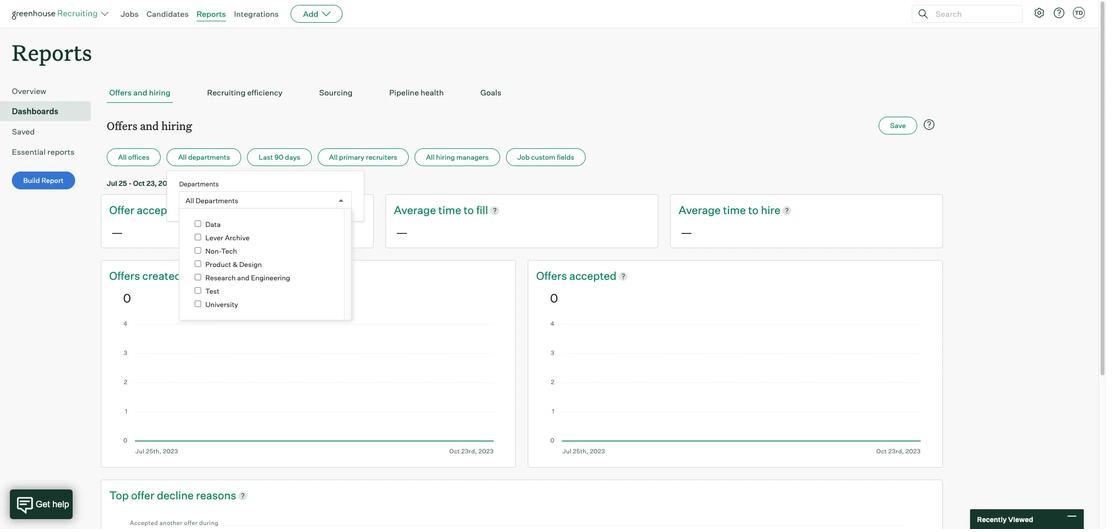 Task type: describe. For each thing, give the bounding box(es) containing it.
offer link
[[131, 488, 157, 503]]

90
[[275, 153, 284, 161]]

Test checkbox
[[195, 288, 201, 294]]

all for all departments
[[178, 153, 187, 161]]

hire link
[[762, 203, 781, 218]]

departments
[[188, 153, 230, 161]]

engineering
[[251, 274, 290, 282]]

average time to for fill
[[394, 203, 477, 217]]

report
[[41, 176, 64, 185]]

greenhouse recruiting image
[[12, 8, 101, 20]]

2 jul from the left
[[248, 179, 259, 188]]

0 horizontal spatial to
[[212, 179, 218, 188]]

jobs
[[121, 9, 139, 19]]

build report
[[23, 176, 64, 185]]

lever
[[205, 234, 224, 242]]

average time to for hire
[[679, 203, 762, 217]]

24,
[[260, 179, 271, 188]]

0 vertical spatial departments
[[179, 180, 219, 188]]

apr
[[220, 179, 232, 188]]

decline link
[[157, 488, 196, 503]]

rate
[[198, 203, 218, 217]]

time for hire
[[724, 203, 746, 217]]

decline
[[157, 489, 194, 502]]

add button
[[291, 5, 343, 23]]

created link
[[142, 269, 181, 284]]

offer link
[[109, 203, 137, 218]]

build report button
[[12, 172, 75, 190]]

lever archive
[[205, 234, 250, 242]]

tab list containing offers and hiring
[[107, 83, 938, 103]]

to for hire
[[749, 203, 759, 217]]

save button
[[879, 117, 918, 135]]

product
[[205, 260, 231, 269]]

essential
[[12, 147, 46, 157]]

all offices button
[[107, 148, 161, 166]]

1 vertical spatial and
[[140, 118, 159, 133]]

oct
[[133, 179, 145, 188]]

fill link
[[477, 203, 489, 218]]

1 2023 from the left
[[158, 179, 176, 188]]

average link for fill
[[394, 203, 439, 218]]

integrations link
[[234, 9, 279, 19]]

jul 25 - oct 23, 2023 compared to apr 26 - jul 24, 2023
[[107, 179, 290, 188]]

pipeline health
[[389, 88, 444, 98]]

&
[[233, 260, 238, 269]]

1 - from the left
[[129, 179, 132, 188]]

hiring inside button
[[436, 153, 455, 161]]

all departments
[[178, 153, 230, 161]]

recently
[[978, 515, 1008, 524]]

university
[[205, 300, 238, 309]]

— for hire
[[681, 225, 693, 240]]

1 vertical spatial hiring
[[161, 118, 192, 133]]

integrations
[[234, 9, 279, 19]]

research
[[205, 274, 236, 282]]

product & design
[[205, 260, 262, 269]]

all offices
[[118, 153, 150, 161]]

1 vertical spatial departments
[[196, 196, 239, 205]]

saved
[[12, 127, 35, 137]]

all hiring managers button
[[415, 148, 501, 166]]

days
[[285, 153, 301, 161]]

last
[[259, 153, 273, 161]]

all for all offices
[[118, 153, 127, 161]]

created
[[142, 269, 181, 282]]

accepted
[[570, 269, 617, 282]]

0 vertical spatial reports
[[197, 9, 226, 19]]

Data checkbox
[[195, 221, 201, 227]]

2 - from the left
[[244, 179, 247, 188]]

acceptance
[[137, 203, 196, 217]]

sourcing button
[[317, 83, 355, 103]]

data
[[205, 220, 221, 229]]

2 vertical spatial and
[[237, 274, 250, 282]]

overview link
[[12, 85, 87, 97]]

and inside button
[[133, 88, 147, 98]]

offers inside button
[[109, 88, 132, 98]]

last 90 days button
[[248, 148, 312, 166]]

recruiting efficiency button
[[205, 83, 285, 103]]

design
[[239, 260, 262, 269]]

dashboards
[[12, 106, 58, 116]]

health
[[421, 88, 444, 98]]

reasons
[[196, 489, 236, 502]]

essential reports link
[[12, 146, 87, 158]]

top
[[109, 489, 129, 502]]

top offer decline
[[109, 489, 196, 502]]

offices
[[128, 153, 150, 161]]

1 — from the left
[[111, 225, 123, 240]]

Lever Archive checkbox
[[195, 234, 201, 241]]

Product & Design checkbox
[[195, 261, 201, 267]]

candidates link
[[147, 9, 189, 19]]

rate link
[[198, 203, 218, 218]]

23,
[[147, 179, 157, 188]]

pipeline
[[389, 88, 419, 98]]

tech
[[221, 247, 237, 255]]

2 2023 from the left
[[273, 179, 290, 188]]

research and engineering
[[205, 274, 290, 282]]

add
[[303, 9, 319, 19]]

2 offers link from the left
[[537, 269, 570, 284]]

offer acceptance
[[109, 203, 198, 217]]

sourcing
[[319, 88, 353, 98]]

time link for hire
[[724, 203, 749, 218]]

hiring inside button
[[149, 88, 171, 98]]

offers created
[[109, 269, 181, 282]]

dashboards link
[[12, 105, 87, 117]]

configure image
[[1034, 7, 1046, 19]]



Task type: locate. For each thing, give the bounding box(es) containing it.
1 horizontal spatial -
[[244, 179, 247, 188]]

goals button
[[478, 83, 504, 103]]

offers link
[[109, 269, 142, 284], [537, 269, 570, 284]]

3 — from the left
[[681, 225, 693, 240]]

all down compared
[[186, 196, 194, 205]]

xychart image
[[123, 321, 494, 455], [551, 321, 921, 455], [123, 513, 921, 529]]

2 horizontal spatial —
[[681, 225, 693, 240]]

average
[[394, 203, 436, 217], [679, 203, 721, 217]]

to
[[212, 179, 218, 188], [464, 203, 474, 217], [749, 203, 759, 217]]

fields
[[557, 153, 575, 161]]

1 vertical spatial offers and hiring
[[107, 118, 192, 133]]

1 time link from the left
[[439, 203, 464, 218]]

overview
[[12, 86, 46, 96]]

offers and hiring button
[[107, 83, 173, 103]]

job
[[518, 153, 530, 161]]

Non-Tech checkbox
[[195, 248, 201, 254]]

all left managers
[[426, 153, 435, 161]]

1 horizontal spatial time link
[[724, 203, 749, 218]]

0 horizontal spatial 0
[[123, 291, 131, 306]]

fill
[[477, 203, 489, 217]]

archive
[[225, 234, 250, 242]]

compared
[[177, 179, 210, 188]]

faq image
[[924, 119, 936, 131]]

0 vertical spatial hiring
[[149, 88, 171, 98]]

time link left hire link
[[724, 203, 749, 218]]

jobs link
[[121, 9, 139, 19]]

offers
[[109, 88, 132, 98], [107, 118, 138, 133], [109, 269, 140, 282], [537, 269, 570, 282]]

to link for fill
[[464, 203, 477, 218]]

all for all hiring managers
[[426, 153, 435, 161]]

jul left 24,
[[248, 179, 259, 188]]

accepted link
[[570, 269, 617, 284]]

0
[[123, 291, 131, 306], [551, 291, 559, 306]]

0 horizontal spatial reports
[[12, 38, 92, 67]]

2023 right 24,
[[273, 179, 290, 188]]

1 jul from the left
[[107, 179, 117, 188]]

0 horizontal spatial time link
[[439, 203, 464, 218]]

jul
[[107, 179, 117, 188], [248, 179, 259, 188]]

1 to link from the left
[[464, 203, 477, 218]]

Research and Engineering checkbox
[[195, 274, 201, 281]]

average time to
[[394, 203, 477, 217], [679, 203, 762, 217]]

last 90 days
[[259, 153, 301, 161]]

td
[[1076, 9, 1084, 16]]

all inside 'button'
[[178, 153, 187, 161]]

0 horizontal spatial 2023
[[158, 179, 176, 188]]

hire
[[762, 203, 781, 217]]

all left offices
[[118, 153, 127, 161]]

pipeline health button
[[387, 83, 447, 103]]

—
[[111, 225, 123, 240], [396, 225, 408, 240], [681, 225, 693, 240]]

1 horizontal spatial average
[[679, 203, 721, 217]]

test
[[205, 287, 220, 296]]

1 horizontal spatial —
[[396, 225, 408, 240]]

all inside "button"
[[118, 153, 127, 161]]

0 horizontal spatial offers link
[[109, 269, 142, 284]]

job custom fields
[[518, 153, 575, 161]]

2 horizontal spatial to
[[749, 203, 759, 217]]

2 average time to from the left
[[679, 203, 762, 217]]

time left hire
[[724, 203, 746, 217]]

1 horizontal spatial average link
[[679, 203, 724, 218]]

and
[[133, 88, 147, 98], [140, 118, 159, 133], [237, 274, 250, 282]]

all for all departments
[[186, 196, 194, 205]]

1 horizontal spatial to
[[464, 203, 474, 217]]

td button
[[1072, 5, 1088, 21]]

efficiency
[[247, 88, 283, 98]]

time link left fill link
[[439, 203, 464, 218]]

Search text field
[[934, 7, 1014, 21]]

reports
[[47, 147, 75, 157]]

1 offers link from the left
[[109, 269, 142, 284]]

time link for fill
[[439, 203, 464, 218]]

average for fill
[[394, 203, 436, 217]]

average for hire
[[679, 203, 721, 217]]

xychart image for second offers link from the left
[[551, 321, 921, 455]]

to left apr
[[212, 179, 218, 188]]

time left fill
[[439, 203, 462, 217]]

recruiting
[[207, 88, 246, 98]]

top link
[[109, 488, 131, 503]]

2 0 from the left
[[551, 291, 559, 306]]

all inside button
[[426, 153, 435, 161]]

non-
[[205, 247, 221, 255]]

all departments button
[[167, 148, 242, 166]]

0 horizontal spatial -
[[129, 179, 132, 188]]

0 horizontal spatial average link
[[394, 203, 439, 218]]

all left primary
[[329, 153, 338, 161]]

build
[[23, 176, 40, 185]]

1 0 from the left
[[123, 291, 131, 306]]

0 horizontal spatial to link
[[464, 203, 477, 218]]

1 time from the left
[[439, 203, 462, 217]]

tab list
[[107, 83, 938, 103]]

1 horizontal spatial average time to
[[679, 203, 762, 217]]

time for fill
[[439, 203, 462, 217]]

all hiring managers
[[426, 153, 489, 161]]

-
[[129, 179, 132, 188], [244, 179, 247, 188]]

2 vertical spatial hiring
[[436, 153, 455, 161]]

td button
[[1074, 7, 1086, 19]]

offer
[[131, 489, 155, 502]]

hiring
[[149, 88, 171, 98], [161, 118, 192, 133], [436, 153, 455, 161]]

0 horizontal spatial —
[[111, 225, 123, 240]]

to for fill
[[464, 203, 474, 217]]

reports down greenhouse recruiting image
[[12, 38, 92, 67]]

non-tech
[[205, 247, 237, 255]]

reports link
[[197, 9, 226, 19]]

26
[[234, 179, 242, 188]]

1 horizontal spatial time
[[724, 203, 746, 217]]

1 horizontal spatial offers link
[[537, 269, 570, 284]]

jul left 25
[[107, 179, 117, 188]]

offers and hiring
[[109, 88, 171, 98], [107, 118, 192, 133]]

to left hire
[[749, 203, 759, 217]]

1 vertical spatial reports
[[12, 38, 92, 67]]

all
[[118, 153, 127, 161], [178, 153, 187, 161], [329, 153, 338, 161], [426, 153, 435, 161], [186, 196, 194, 205]]

custom
[[532, 153, 556, 161]]

— for fill
[[396, 225, 408, 240]]

departments up "all departments"
[[179, 180, 219, 188]]

xychart image for 1st offers link from left
[[123, 321, 494, 455]]

all left departments
[[178, 153, 187, 161]]

all primary recruiters button
[[318, 148, 409, 166]]

1 average from the left
[[394, 203, 436, 217]]

- right the 26
[[244, 179, 247, 188]]

viewed
[[1009, 515, 1034, 524]]

0 horizontal spatial average
[[394, 203, 436, 217]]

1 average link from the left
[[394, 203, 439, 218]]

2 average link from the left
[[679, 203, 724, 218]]

2 to link from the left
[[749, 203, 762, 218]]

- right 25
[[129, 179, 132, 188]]

essential reports
[[12, 147, 75, 157]]

departments
[[179, 180, 219, 188], [196, 196, 239, 205]]

job custom fields button
[[506, 148, 586, 166]]

1 average time to from the left
[[394, 203, 477, 217]]

reports right candidates link at the top of page
[[197, 9, 226, 19]]

primary
[[339, 153, 365, 161]]

to left fill
[[464, 203, 474, 217]]

0 vertical spatial and
[[133, 88, 147, 98]]

2023 right 23,
[[158, 179, 176, 188]]

goals
[[481, 88, 502, 98]]

1 horizontal spatial 2023
[[273, 179, 290, 188]]

reasons link
[[196, 488, 236, 503]]

0 horizontal spatial jul
[[107, 179, 117, 188]]

recruiters
[[366, 153, 398, 161]]

saved link
[[12, 126, 87, 138]]

recruiting efficiency
[[207, 88, 283, 98]]

2023
[[158, 179, 176, 188], [273, 179, 290, 188]]

2 average from the left
[[679, 203, 721, 217]]

all departments
[[186, 196, 239, 205]]

offers and hiring inside button
[[109, 88, 171, 98]]

2 time link from the left
[[724, 203, 749, 218]]

time link
[[439, 203, 464, 218], [724, 203, 749, 218]]

all inside button
[[329, 153, 338, 161]]

departments down apr
[[196, 196, 239, 205]]

all for all primary recruiters
[[329, 153, 338, 161]]

1 horizontal spatial jul
[[248, 179, 259, 188]]

0 horizontal spatial time
[[439, 203, 462, 217]]

0 horizontal spatial average time to
[[394, 203, 477, 217]]

2 time from the left
[[724, 203, 746, 217]]

0 vertical spatial offers and hiring
[[109, 88, 171, 98]]

to link for hire
[[749, 203, 762, 218]]

average link for hire
[[679, 203, 724, 218]]

reports
[[197, 9, 226, 19], [12, 38, 92, 67]]

average link
[[394, 203, 439, 218], [679, 203, 724, 218]]

1 horizontal spatial reports
[[197, 9, 226, 19]]

1 horizontal spatial 0
[[551, 291, 559, 306]]

2 — from the left
[[396, 225, 408, 240]]

University checkbox
[[195, 301, 201, 307]]

1 horizontal spatial to link
[[749, 203, 762, 218]]



Task type: vqa. For each thing, say whether or not it's contained in the screenshot.
ALL OFFICES
yes



